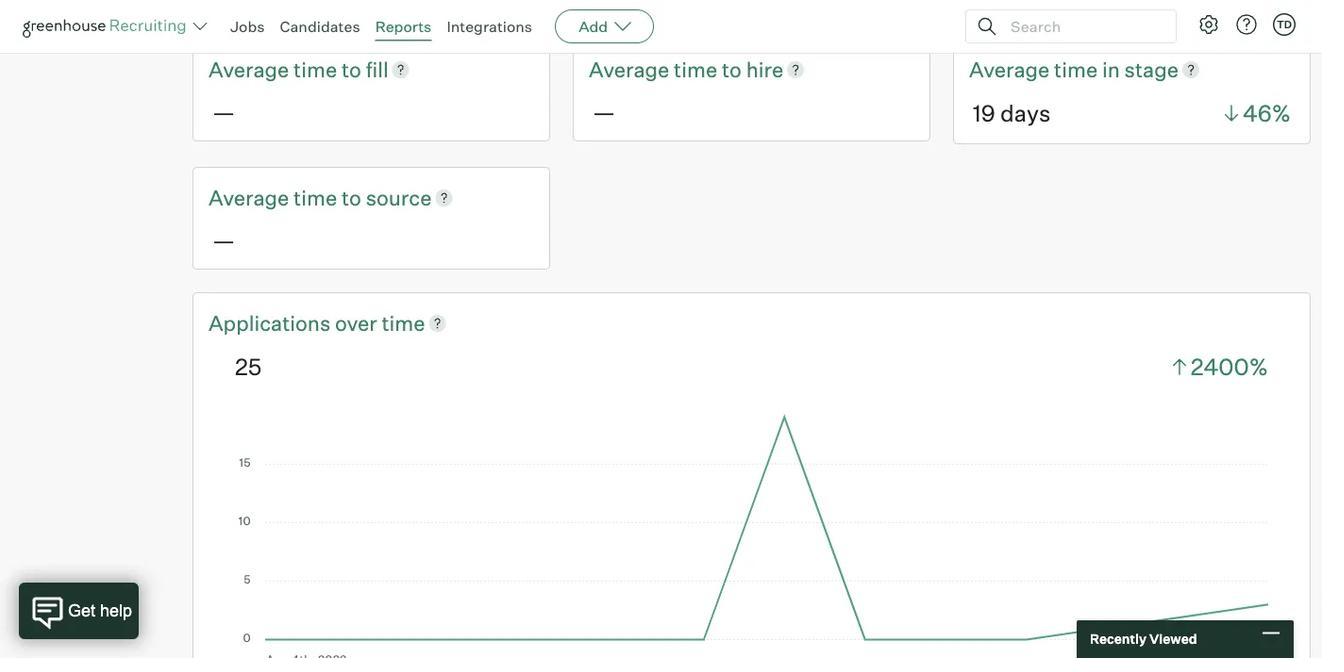 Task type: vqa. For each thing, say whether or not it's contained in the screenshot.
Aug 4 - Nov 2, 2023 compared to May 6 - Aug 3, 2023
yes



Task type: locate. For each thing, give the bounding box(es) containing it.
xychart image
[[235, 412, 1268, 659]]

Search text field
[[1006, 13, 1159, 40]]

applications link
[[209, 308, 335, 337]]

aug left 4
[[204, 9, 230, 26]]

0 horizontal spatial aug
[[204, 9, 230, 26]]

-
[[245, 9, 251, 26], [455, 9, 461, 26]]

average link for fill
[[209, 55, 294, 84]]

average
[[209, 56, 289, 82], [589, 56, 669, 82], [969, 56, 1050, 82], [209, 184, 289, 210]]

2023 right 2,
[[297, 9, 330, 26]]

to left source
[[342, 184, 361, 210]]

to link for hire
[[722, 55, 746, 84]]

to left may
[[399, 9, 411, 26]]

time left source
[[294, 184, 337, 210]]

stage link
[[1124, 55, 1179, 84]]

applications over
[[209, 310, 382, 336]]

to link for source
[[342, 183, 366, 212]]

time link down search text box
[[1054, 55, 1102, 84]]

days
[[1000, 99, 1051, 127]]

time link left "source" link
[[294, 183, 342, 212]]

aug
[[204, 9, 230, 26], [464, 9, 490, 26]]

to link
[[342, 55, 366, 84], [722, 55, 746, 84], [342, 183, 366, 212]]

configure image
[[1198, 13, 1220, 36]]

to for fill
[[342, 56, 361, 82]]

1 horizontal spatial -
[[455, 9, 461, 26]]

in link
[[1102, 55, 1124, 84]]

0 horizontal spatial 2023
[[297, 9, 330, 26]]

applications
[[209, 310, 331, 336]]

time link right the over
[[382, 308, 425, 337]]

19
[[973, 99, 995, 127]]

average time in
[[969, 56, 1124, 82]]

aug 4 - nov 2, 2023 compared to may 6 - aug 3, 2023
[[204, 9, 541, 26]]

in
[[1102, 56, 1120, 82]]

average time to
[[209, 56, 366, 82], [589, 56, 746, 82], [209, 184, 366, 210]]

19 days
[[973, 99, 1051, 127]]

2023 right 3, on the left of page
[[508, 9, 541, 26]]

average time to for hire
[[589, 56, 746, 82]]

hire link
[[746, 55, 783, 84]]

time link for hire
[[674, 55, 722, 84]]

time for stage
[[1054, 56, 1098, 82]]

candidates link
[[280, 17, 360, 36]]

to left hire
[[722, 56, 742, 82]]

— for fill
[[212, 98, 235, 126]]

to
[[399, 9, 411, 26], [342, 56, 361, 82], [722, 56, 742, 82], [342, 184, 361, 210]]

average time to for fill
[[209, 56, 366, 82]]

jobs link
[[230, 17, 265, 36]]

nov
[[254, 9, 279, 26]]

stage
[[1124, 56, 1179, 82]]

to link for fill
[[342, 55, 366, 84]]

time
[[294, 56, 337, 82], [674, 56, 717, 82], [1054, 56, 1098, 82], [294, 184, 337, 210], [382, 310, 425, 336]]

4
[[233, 9, 242, 26]]

- right 6
[[455, 9, 461, 26]]

to left fill
[[342, 56, 361, 82]]

25
[[235, 353, 262, 381]]

average for hire
[[589, 56, 669, 82]]

aug left 3, on the left of page
[[464, 9, 490, 26]]

- right 4
[[245, 9, 251, 26]]

viewed
[[1149, 631, 1197, 648]]

1 horizontal spatial aug
[[464, 9, 490, 26]]

1 horizontal spatial 2023
[[508, 9, 541, 26]]

jobs
[[230, 17, 265, 36]]

time left hire
[[674, 56, 717, 82]]

0 horizontal spatial -
[[245, 9, 251, 26]]

over link
[[335, 308, 382, 337]]

time link left "hire" link on the top of page
[[674, 55, 722, 84]]

time link down candidates
[[294, 55, 342, 84]]

2 aug from the left
[[464, 9, 490, 26]]

time down "candidates" link
[[294, 56, 337, 82]]

recently
[[1090, 631, 1147, 648]]

time link
[[294, 55, 342, 84], [674, 55, 722, 84], [1054, 55, 1102, 84], [294, 183, 342, 212], [382, 308, 425, 337]]

—
[[212, 98, 235, 126], [593, 98, 615, 126], [212, 226, 235, 254]]

2 - from the left
[[455, 9, 461, 26]]

average link for source
[[209, 183, 294, 212]]

time left in on the top right of page
[[1054, 56, 1098, 82]]

reports
[[375, 17, 432, 36]]

to for hire
[[722, 56, 742, 82]]

average for stage
[[969, 56, 1050, 82]]

2023
[[297, 9, 330, 26], [508, 9, 541, 26]]

to for source
[[342, 184, 361, 210]]

average link
[[209, 55, 294, 84], [589, 55, 674, 84], [969, 55, 1054, 84], [209, 183, 294, 212]]



Task type: describe. For each thing, give the bounding box(es) containing it.
may
[[414, 9, 441, 26]]

reports
[[90, 11, 142, 29]]

recently viewed
[[1090, 631, 1197, 648]]

1 - from the left
[[245, 9, 251, 26]]

time right the over
[[382, 310, 425, 336]]

time link for stage
[[1054, 55, 1102, 84]]

td
[[1277, 18, 1292, 31]]

2,
[[282, 9, 294, 26]]

time for hire
[[674, 56, 717, 82]]

time for fill
[[294, 56, 337, 82]]

add
[[579, 17, 608, 36]]

average link for stage
[[969, 55, 1054, 84]]

reports link
[[375, 17, 432, 36]]

1 aug from the left
[[204, 9, 230, 26]]

average time to for source
[[209, 184, 366, 210]]

time link for source
[[294, 183, 342, 212]]

td button
[[1273, 13, 1296, 36]]

add button
[[555, 9, 654, 43]]

fill link
[[366, 55, 389, 84]]

source
[[366, 184, 432, 210]]

2400%
[[1191, 353, 1268, 381]]

3,
[[493, 9, 505, 26]]

integrations link
[[447, 17, 532, 36]]

6
[[444, 9, 453, 26]]

essential reports
[[23, 11, 142, 29]]

— for source
[[212, 226, 235, 254]]

essential
[[23, 11, 87, 29]]

fill
[[366, 56, 389, 82]]

candidates
[[280, 17, 360, 36]]

hire
[[746, 56, 783, 82]]

integrations
[[447, 17, 532, 36]]

average for source
[[209, 184, 289, 210]]

td button
[[1269, 9, 1299, 40]]

2 2023 from the left
[[508, 9, 541, 26]]

greenhouse recruiting image
[[23, 15, 193, 38]]

1 2023 from the left
[[297, 9, 330, 26]]

compared
[[333, 9, 396, 26]]

over
[[335, 310, 377, 336]]

— for hire
[[593, 98, 615, 126]]

average link for hire
[[589, 55, 674, 84]]

essential reports link
[[23, 9, 166, 31]]

average for fill
[[209, 56, 289, 82]]

source link
[[366, 183, 432, 212]]

46%
[[1243, 99, 1291, 127]]

time for source
[[294, 184, 337, 210]]

time link for fill
[[294, 55, 342, 84]]



